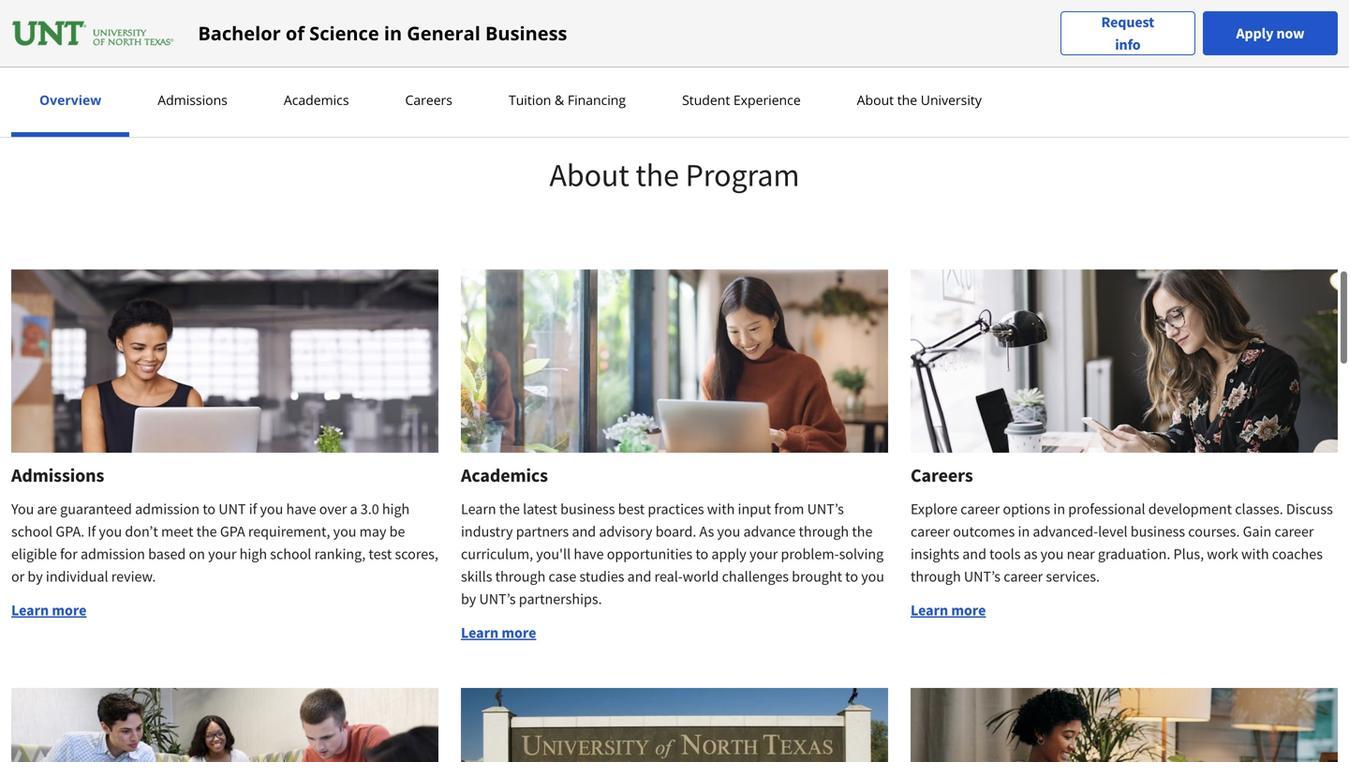 Task type: describe. For each thing, give the bounding box(es) containing it.
advance
[[744, 522, 796, 541]]

more for careers
[[952, 601, 986, 619]]

about for about the university
[[857, 91, 894, 109]]

university of north texas image
[[11, 18, 176, 48]]

brought
[[792, 567, 843, 586]]

challenges
[[722, 567, 789, 586]]

learn more link for academics
[[461, 623, 537, 642]]

gpa
[[220, 522, 245, 541]]

as
[[700, 522, 714, 541]]

your inside the you are guaranteed admission to unt if you have over a 3.0 high school gpa. if you don't meet the gpa requirement, you may be eligible for admission based on your high school ranking, test scores, or by individual review.
[[208, 544, 237, 563]]

latest
[[523, 499, 558, 518]]

0 horizontal spatial school
[[11, 522, 53, 541]]

classes.
[[1236, 499, 1284, 518]]

you inside explore career options in professional development classes. discuss career outcomes in advanced-level business courses. gain career insights and tools as you near graduation. plus, work with coaches through unt's career services.
[[1041, 544, 1064, 563]]

tuition
[[509, 91, 551, 109]]

partnerships.
[[519, 589, 602, 608]]

based
[[148, 544, 186, 563]]

professional
[[1069, 499, 1146, 518]]

a
[[350, 499, 358, 518]]

courses.
[[1189, 522, 1240, 541]]

financing
[[568, 91, 626, 109]]

from
[[775, 499, 805, 518]]

student experience
[[682, 91, 801, 109]]

0 vertical spatial and
[[572, 522, 596, 541]]

individual
[[46, 567, 108, 586]]

outcomes
[[953, 522, 1015, 541]]

explore career options in professional development classes. discuss career outcomes in advanced-level business courses. gain career insights and tools as you near graduation. plus, work with coaches through unt's career services.
[[911, 499, 1334, 586]]

about for about the program
[[550, 155, 630, 195]]

business inside learn the latest business best practices with input from unt's industry partners and advisory board. as you advance through the curriculum, you'll have opportunities to apply your problem-solving skills through case studies and real-world challenges brought to you by unt's partnerships.
[[561, 499, 615, 518]]

advisory
[[599, 522, 653, 541]]

student
[[682, 91, 730, 109]]

options
[[1003, 499, 1051, 518]]

you'll
[[536, 544, 571, 563]]

tuition & financing
[[509, 91, 626, 109]]

1 horizontal spatial admissions
[[158, 91, 228, 109]]

apply now button
[[1203, 11, 1338, 55]]

experience
[[734, 91, 801, 109]]

for
[[60, 544, 78, 563]]

now
[[1277, 24, 1305, 43]]

don't
[[125, 522, 158, 541]]

be
[[390, 522, 405, 541]]

2 horizontal spatial to
[[846, 567, 859, 586]]

solving
[[839, 544, 884, 563]]

business inside explore career options in professional development classes. discuss career outcomes in advanced-level business courses. gain career insights and tools as you near graduation. plus, work with coaches through unt's career services.
[[1131, 522, 1186, 541]]

studies
[[580, 567, 625, 586]]

meet
[[161, 522, 193, 541]]

info
[[1116, 35, 1141, 54]]

request info button
[[1061, 11, 1196, 56]]

science
[[309, 20, 379, 46]]

academics link
[[278, 91, 355, 109]]

ranking,
[[315, 544, 366, 563]]

may
[[360, 522, 387, 541]]

curriculum,
[[461, 544, 533, 563]]

0 horizontal spatial through
[[495, 567, 546, 586]]

the for program
[[636, 155, 679, 195]]

review.
[[111, 567, 156, 586]]

requirement,
[[248, 522, 330, 541]]

on
[[189, 544, 205, 563]]

real-
[[655, 567, 683, 586]]

career up outcomes
[[961, 499, 1000, 518]]

career down as at the bottom
[[1004, 567, 1043, 586]]

1 vertical spatial academics
[[461, 463, 548, 487]]

admissions link
[[152, 91, 233, 109]]

scores,
[[395, 544, 439, 563]]

overview
[[39, 91, 101, 109]]

are
[[37, 499, 57, 518]]

0 vertical spatial admission
[[135, 499, 200, 518]]

partners
[[516, 522, 569, 541]]

to inside the you are guaranteed admission to unt if you have over a 3.0 high school gpa. if you don't meet the gpa requirement, you may be eligible for admission based on your high school ranking, test scores, or by individual review.
[[203, 499, 216, 518]]

&
[[555, 91, 564, 109]]

learn more for academics
[[461, 623, 537, 642]]

learn for admissions
[[11, 601, 49, 619]]

0 horizontal spatial academics
[[284, 91, 349, 109]]

general
[[407, 20, 481, 46]]

gpa.
[[56, 522, 84, 541]]

with inside explore career options in professional development classes. discuss career outcomes in advanced-level business courses. gain career insights and tools as you near graduation. plus, work with coaches through unt's career services.
[[1242, 544, 1270, 563]]

plus,
[[1174, 544, 1205, 563]]

if
[[87, 522, 96, 541]]

through inside explore career options in professional development classes. discuss career outcomes in advanced-level business courses. gain career insights and tools as you near graduation. plus, work with coaches through unt's career services.
[[911, 567, 961, 586]]

request
[[1102, 13, 1155, 31]]

board.
[[656, 522, 697, 541]]

1 vertical spatial high
[[240, 544, 267, 563]]

2 vertical spatial and
[[628, 567, 652, 586]]

if
[[249, 499, 257, 518]]

the for university
[[898, 91, 918, 109]]

guaranteed
[[60, 499, 132, 518]]

work
[[1207, 544, 1239, 563]]

2 vertical spatial unt's
[[479, 589, 516, 608]]



Task type: locate. For each thing, give the bounding box(es) containing it.
more down insights
[[952, 601, 986, 619]]

0 vertical spatial about
[[857, 91, 894, 109]]

0 vertical spatial school
[[11, 522, 53, 541]]

admissions up are
[[11, 463, 104, 487]]

bachelor
[[198, 20, 281, 46]]

the
[[898, 91, 918, 109], [636, 155, 679, 195], [499, 499, 520, 518], [196, 522, 217, 541], [852, 522, 873, 541]]

learn for careers
[[911, 601, 949, 619]]

in for professional
[[1054, 499, 1066, 518]]

explore
[[911, 499, 958, 518]]

1 horizontal spatial in
[[1018, 522, 1030, 541]]

learn more
[[11, 601, 87, 619], [911, 601, 986, 619], [461, 623, 537, 642]]

2 horizontal spatial in
[[1054, 499, 1066, 518]]

about the program
[[550, 155, 800, 195]]

0 horizontal spatial with
[[707, 499, 735, 518]]

by inside learn the latest business best practices with input from unt's industry partners and advisory board. as you advance through the curriculum, you'll have opportunities to apply your problem-solving skills through case studies and real-world challenges brought to you by unt's partnerships.
[[461, 589, 476, 608]]

and inside explore career options in professional development classes. discuss career outcomes in advanced-level business courses. gain career insights and tools as you near graduation. plus, work with coaches through unt's career services.
[[963, 544, 987, 563]]

admission
[[135, 499, 200, 518], [81, 544, 145, 563]]

overview link
[[34, 91, 107, 109]]

tuition & financing link
[[503, 91, 632, 109]]

you
[[260, 499, 283, 518], [99, 522, 122, 541], [333, 522, 357, 541], [717, 522, 741, 541], [1041, 544, 1064, 563], [862, 567, 885, 586]]

career
[[961, 499, 1000, 518], [911, 522, 950, 541], [1275, 522, 1315, 541], [1004, 567, 1043, 586]]

careers up explore
[[911, 463, 973, 487]]

and right partners
[[572, 522, 596, 541]]

learn more for careers
[[911, 601, 986, 619]]

1 horizontal spatial with
[[1242, 544, 1270, 563]]

you
[[11, 499, 34, 518]]

have inside the you are guaranteed admission to unt if you have over a 3.0 high school gpa. if you don't meet the gpa requirement, you may be eligible for admission based on your high school ranking, test scores, or by individual review.
[[286, 499, 316, 518]]

learn
[[461, 499, 496, 518], [11, 601, 49, 619], [911, 601, 949, 619], [461, 623, 499, 642]]

1 horizontal spatial learn more
[[461, 623, 537, 642]]

discuss
[[1287, 499, 1334, 518]]

0 vertical spatial academics
[[284, 91, 349, 109]]

0 horizontal spatial learn more
[[11, 601, 87, 619]]

have up studies
[[574, 544, 604, 563]]

learn down skills
[[461, 623, 499, 642]]

your inside learn the latest business best practices with input from unt's industry partners and advisory board. as you advance through the curriculum, you'll have opportunities to apply your problem-solving skills through case studies and real-world challenges brought to you by unt's partnerships.
[[750, 544, 778, 563]]

the inside the you are guaranteed admission to unt if you have over a 3.0 high school gpa. if you don't meet the gpa requirement, you may be eligible for admission based on your high school ranking, test scores, or by individual review.
[[196, 522, 217, 541]]

1 horizontal spatial by
[[461, 589, 476, 608]]

about the university link
[[852, 91, 988, 109]]

have inside learn the latest business best practices with input from unt's industry partners and advisory board. as you advance through the curriculum, you'll have opportunities to apply your problem-solving skills through case studies and real-world challenges brought to you by unt's partnerships.
[[574, 544, 604, 563]]

learn more link
[[11, 601, 87, 619], [911, 601, 986, 619], [461, 623, 537, 642]]

1 vertical spatial have
[[574, 544, 604, 563]]

through up problem-
[[799, 522, 849, 541]]

high
[[382, 499, 410, 518], [240, 544, 267, 563]]

as
[[1024, 544, 1038, 563]]

academics
[[284, 91, 349, 109], [461, 463, 548, 487]]

2 horizontal spatial unt's
[[964, 567, 1001, 586]]

2 horizontal spatial and
[[963, 544, 987, 563]]

about down financing
[[550, 155, 630, 195]]

0 horizontal spatial unt's
[[479, 589, 516, 608]]

gain
[[1243, 522, 1272, 541]]

1 vertical spatial by
[[461, 589, 476, 608]]

1 horizontal spatial through
[[799, 522, 849, 541]]

0 vertical spatial have
[[286, 499, 316, 518]]

1 horizontal spatial academics
[[461, 463, 548, 487]]

more down individual
[[52, 601, 87, 619]]

0 vertical spatial to
[[203, 499, 216, 518]]

learn down or
[[11, 601, 49, 619]]

1 horizontal spatial careers
[[911, 463, 973, 487]]

0 horizontal spatial learn more link
[[11, 601, 87, 619]]

learn more down skills
[[461, 623, 537, 642]]

0 horizontal spatial high
[[240, 544, 267, 563]]

in down options
[[1018, 522, 1030, 541]]

by right or
[[28, 567, 43, 586]]

2 your from the left
[[750, 544, 778, 563]]

admissions down bachelor
[[158, 91, 228, 109]]

and
[[572, 522, 596, 541], [963, 544, 987, 563], [628, 567, 652, 586]]

0 vertical spatial admissions
[[158, 91, 228, 109]]

0 horizontal spatial by
[[28, 567, 43, 586]]

by inside the you are guaranteed admission to unt if you have over a 3.0 high school gpa. if you don't meet the gpa requirement, you may be eligible for admission based on your high school ranking, test scores, or by individual review.
[[28, 567, 43, 586]]

apply now
[[1237, 24, 1305, 43]]

0 horizontal spatial more
[[52, 601, 87, 619]]

1 horizontal spatial high
[[382, 499, 410, 518]]

1 horizontal spatial unt's
[[808, 499, 844, 518]]

2 vertical spatial to
[[846, 567, 859, 586]]

program
[[686, 155, 800, 195]]

career down explore
[[911, 522, 950, 541]]

unt's down skills
[[479, 589, 516, 608]]

0 horizontal spatial in
[[384, 20, 402, 46]]

school up eligible
[[11, 522, 53, 541]]

1 horizontal spatial about
[[857, 91, 894, 109]]

1 vertical spatial admissions
[[11, 463, 104, 487]]

2 horizontal spatial more
[[952, 601, 986, 619]]

tools
[[990, 544, 1021, 563]]

graduation.
[[1098, 544, 1171, 563]]

admission up review.
[[81, 544, 145, 563]]

unt's
[[808, 499, 844, 518], [964, 567, 1001, 586], [479, 589, 516, 608]]

with down gain
[[1242, 544, 1270, 563]]

0 horizontal spatial to
[[203, 499, 216, 518]]

0 horizontal spatial about
[[550, 155, 630, 195]]

2 horizontal spatial learn more link
[[911, 601, 986, 619]]

0 vertical spatial high
[[382, 499, 410, 518]]

the left university
[[898, 91, 918, 109]]

learn for academics
[[461, 623, 499, 642]]

your down advance
[[750, 544, 778, 563]]

1 vertical spatial to
[[696, 544, 709, 563]]

0 vertical spatial with
[[707, 499, 735, 518]]

more down the partnerships.
[[502, 623, 537, 642]]

in up "advanced-"
[[1054, 499, 1066, 518]]

development
[[1149, 499, 1233, 518]]

test
[[369, 544, 392, 563]]

the up the on
[[196, 522, 217, 541]]

through down insights
[[911, 567, 961, 586]]

2 horizontal spatial learn more
[[911, 601, 986, 619]]

more
[[52, 601, 87, 619], [952, 601, 986, 619], [502, 623, 537, 642]]

skills
[[461, 567, 492, 586]]

admissions
[[158, 91, 228, 109], [11, 463, 104, 487]]

0 vertical spatial in
[[384, 20, 402, 46]]

near
[[1067, 544, 1095, 563]]

best
[[618, 499, 645, 518]]

learn the latest business best practices with input from unt's industry partners and advisory board. as you advance through the curriculum, you'll have opportunities to apply your problem-solving skills through case studies and real-world challenges brought to you by unt's partnerships.
[[461, 499, 885, 608]]

have up requirement,
[[286, 499, 316, 518]]

have
[[286, 499, 316, 518], [574, 544, 604, 563]]

1 vertical spatial about
[[550, 155, 630, 195]]

advanced-
[[1033, 522, 1099, 541]]

0 horizontal spatial careers
[[405, 91, 453, 109]]

insights
[[911, 544, 960, 563]]

learn up industry
[[461, 499, 496, 518]]

through down curriculum,
[[495, 567, 546, 586]]

0 vertical spatial by
[[28, 567, 43, 586]]

1 horizontal spatial to
[[696, 544, 709, 563]]

about
[[857, 91, 894, 109], [550, 155, 630, 195]]

the left program
[[636, 155, 679, 195]]

2 vertical spatial in
[[1018, 522, 1030, 541]]

apply
[[712, 544, 747, 563]]

in for general
[[384, 20, 402, 46]]

3.0
[[361, 499, 379, 518]]

1 vertical spatial careers
[[911, 463, 973, 487]]

student experience link
[[677, 91, 807, 109]]

0 horizontal spatial and
[[572, 522, 596, 541]]

0 vertical spatial unt's
[[808, 499, 844, 518]]

over
[[319, 499, 347, 518]]

of
[[286, 20, 305, 46]]

coaches
[[1273, 544, 1323, 563]]

1 vertical spatial and
[[963, 544, 987, 563]]

the for latest
[[499, 499, 520, 518]]

1 vertical spatial unt's
[[964, 567, 1001, 586]]

0 vertical spatial business
[[561, 499, 615, 518]]

level
[[1099, 522, 1128, 541]]

0 horizontal spatial your
[[208, 544, 237, 563]]

2 horizontal spatial through
[[911, 567, 961, 586]]

in
[[384, 20, 402, 46], [1054, 499, 1066, 518], [1018, 522, 1030, 541]]

high down gpa
[[240, 544, 267, 563]]

and down outcomes
[[963, 544, 987, 563]]

business up graduation.
[[1131, 522, 1186, 541]]

unt
[[219, 499, 246, 518]]

your
[[208, 544, 237, 563], [750, 544, 778, 563]]

admission up meet on the bottom
[[135, 499, 200, 518]]

about left university
[[857, 91, 894, 109]]

more for admissions
[[52, 601, 87, 619]]

services.
[[1046, 567, 1100, 586]]

learn more link down individual
[[11, 601, 87, 619]]

with
[[707, 499, 735, 518], [1242, 544, 1270, 563]]

request info
[[1102, 13, 1155, 54]]

learn more link for admissions
[[11, 601, 87, 619]]

input
[[738, 499, 772, 518]]

practices
[[648, 499, 704, 518]]

1 horizontal spatial learn more link
[[461, 623, 537, 642]]

unt's down 'tools'
[[964, 567, 1001, 586]]

learn more link down insights
[[911, 601, 986, 619]]

1 horizontal spatial your
[[750, 544, 778, 563]]

1 horizontal spatial have
[[574, 544, 604, 563]]

with inside learn the latest business best practices with input from unt's industry partners and advisory board. as you advance through the curriculum, you'll have opportunities to apply your problem-solving skills through case studies and real-world challenges brought to you by unt's partnerships.
[[707, 499, 735, 518]]

1 vertical spatial school
[[270, 544, 312, 563]]

0 vertical spatial careers
[[405, 91, 453, 109]]

with up as
[[707, 499, 735, 518]]

learn more down insights
[[911, 601, 986, 619]]

1 horizontal spatial school
[[270, 544, 312, 563]]

to left unt
[[203, 499, 216, 518]]

academics up 'latest'
[[461, 463, 548, 487]]

or
[[11, 567, 25, 586]]

1 horizontal spatial business
[[1131, 522, 1186, 541]]

the up solving
[[852, 522, 873, 541]]

eligible
[[11, 544, 57, 563]]

by down skills
[[461, 589, 476, 608]]

learn down insights
[[911, 601, 949, 619]]

1 vertical spatial in
[[1054, 499, 1066, 518]]

1 vertical spatial with
[[1242, 544, 1270, 563]]

careers down general
[[405, 91, 453, 109]]

school down requirement,
[[270, 544, 312, 563]]

learn more for admissions
[[11, 601, 87, 619]]

bachelor of science in general business
[[198, 20, 568, 46]]

more for academics
[[502, 623, 537, 642]]

1 your from the left
[[208, 544, 237, 563]]

school
[[11, 522, 53, 541], [270, 544, 312, 563]]

industry
[[461, 522, 513, 541]]

1 vertical spatial admission
[[81, 544, 145, 563]]

learn more down individual
[[11, 601, 87, 619]]

career up coaches
[[1275, 522, 1315, 541]]

problem-
[[781, 544, 839, 563]]

0 horizontal spatial have
[[286, 499, 316, 518]]

0 horizontal spatial business
[[561, 499, 615, 518]]

unt's right from
[[808, 499, 844, 518]]

to
[[203, 499, 216, 518], [696, 544, 709, 563], [846, 567, 859, 586]]

1 vertical spatial business
[[1131, 522, 1186, 541]]

academics down of at the top of page
[[284, 91, 349, 109]]

high up 'be'
[[382, 499, 410, 518]]

learn inside learn the latest business best practices with input from unt's industry partners and advisory board. as you advance through the curriculum, you'll have opportunities to apply your problem-solving skills through case studies and real-world challenges brought to you by unt's partnerships.
[[461, 499, 496, 518]]

to down solving
[[846, 567, 859, 586]]

case
[[549, 567, 577, 586]]

to up "world"
[[696, 544, 709, 563]]

learn more link for careers
[[911, 601, 986, 619]]

and down opportunities
[[628, 567, 652, 586]]

through
[[799, 522, 849, 541], [495, 567, 546, 586], [911, 567, 961, 586]]

learn more link down skills
[[461, 623, 537, 642]]

apply
[[1237, 24, 1274, 43]]

opportunities
[[607, 544, 693, 563]]

your down gpa
[[208, 544, 237, 563]]

0 horizontal spatial admissions
[[11, 463, 104, 487]]

in right 'science'
[[384, 20, 402, 46]]

university
[[921, 91, 982, 109]]

business
[[486, 20, 568, 46]]

world
[[683, 567, 719, 586]]

1 horizontal spatial and
[[628, 567, 652, 586]]

you are guaranteed admission to unt if you have over a 3.0 high school gpa. if you don't meet the gpa requirement, you may be eligible for admission based on your high school ranking, test scores, or by individual review.
[[11, 499, 439, 586]]

unt's inside explore career options in professional development classes. discuss career outcomes in advanced-level business courses. gain career insights and tools as you near graduation. plus, work with coaches through unt's career services.
[[964, 567, 1001, 586]]

business left best
[[561, 499, 615, 518]]

careers link
[[400, 91, 458, 109]]

the left 'latest'
[[499, 499, 520, 518]]

1 horizontal spatial more
[[502, 623, 537, 642]]

about the university
[[857, 91, 982, 109]]



Task type: vqa. For each thing, say whether or not it's contained in the screenshot.
Management to the bottom
no



